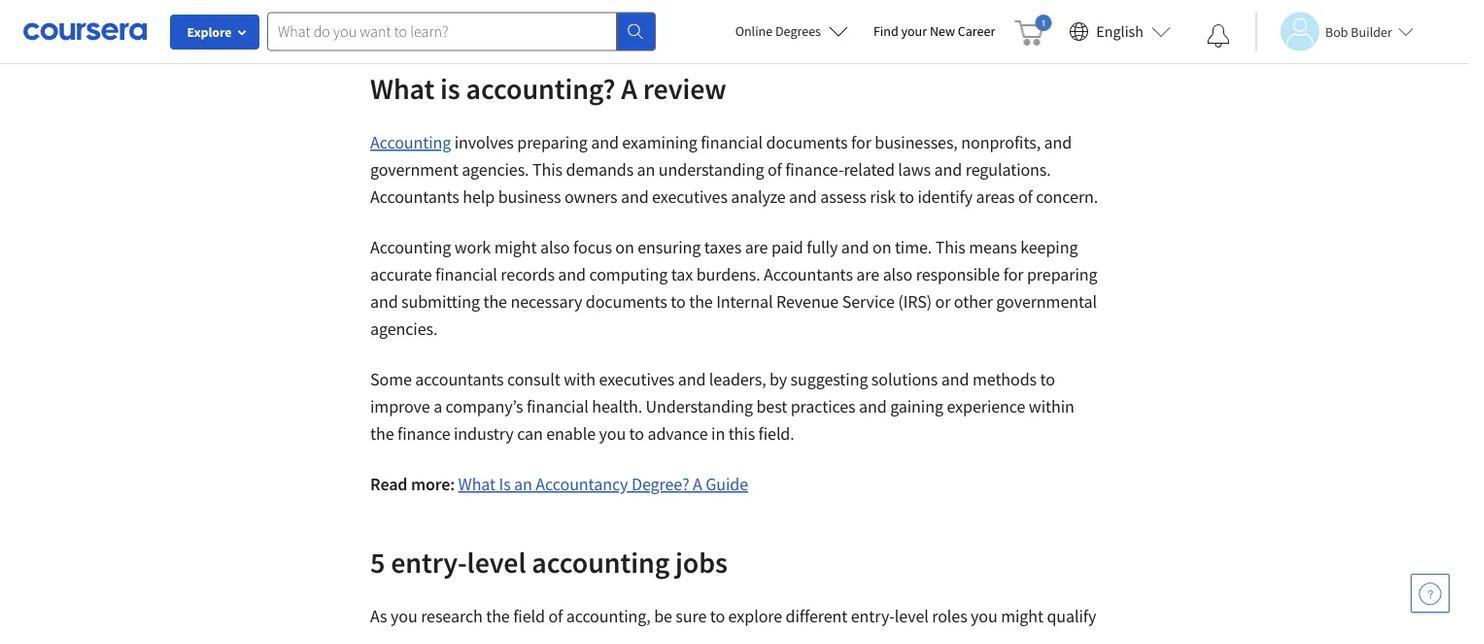 Task type: locate. For each thing, give the bounding box(es) containing it.
the left field
[[486, 606, 510, 628]]

the inside the 'as you research the field of accounting, be sure to explore different entry-level roles you might qualify'
[[486, 606, 510, 628]]

1 vertical spatial agencies.
[[370, 318, 438, 340]]

english button
[[1062, 0, 1179, 63]]

0 horizontal spatial for
[[851, 132, 872, 154]]

builder
[[1351, 23, 1393, 40]]

also down the 'time.'
[[883, 264, 913, 286]]

and down accurate
[[370, 291, 398, 313]]

1 vertical spatial also
[[883, 264, 913, 286]]

business
[[498, 186, 561, 208]]

0 vertical spatial might
[[494, 237, 537, 259]]

1 vertical spatial level
[[895, 606, 929, 628]]

accounting up accurate
[[370, 237, 451, 259]]

is
[[499, 474, 511, 496]]

field
[[513, 606, 545, 628]]

0 horizontal spatial on
[[616, 237, 634, 259]]

necessary
[[511, 291, 582, 313]]

the
[[483, 291, 507, 313], [689, 291, 713, 313], [370, 423, 394, 445], [486, 606, 510, 628]]

0 vertical spatial agencies.
[[462, 159, 529, 181]]

you
[[599, 423, 626, 445], [391, 606, 418, 628], [971, 606, 998, 628]]

2 horizontal spatial of
[[1018, 186, 1033, 208]]

documents up finance-
[[766, 132, 848, 154]]

0 vertical spatial this
[[533, 159, 563, 181]]

1 vertical spatial documents
[[586, 291, 667, 313]]

accounting?
[[466, 70, 616, 106]]

on left the 'time.'
[[873, 237, 892, 259]]

research
[[421, 606, 483, 628]]

0 vertical spatial what
[[370, 70, 435, 106]]

0 horizontal spatial also
[[540, 237, 570, 259]]

executives
[[652, 186, 728, 208], [599, 369, 675, 391]]

on
[[616, 237, 634, 259], [873, 237, 892, 259]]

1 horizontal spatial of
[[768, 159, 782, 181]]

0 horizontal spatial you
[[391, 606, 418, 628]]

read
[[370, 474, 408, 496]]

to up within
[[1040, 369, 1055, 391]]

taxes
[[704, 237, 742, 259]]

of right areas
[[1018, 186, 1033, 208]]

might
[[494, 237, 537, 259], [1001, 606, 1044, 628]]

a left 'review'
[[621, 70, 637, 106]]

entry- right 5 at the left
[[391, 544, 467, 581]]

executives down understanding
[[652, 186, 728, 208]]

bob builder
[[1326, 23, 1393, 40]]

1 horizontal spatial for
[[1004, 264, 1024, 286]]

entry- right the different
[[851, 606, 895, 628]]

online degrees
[[735, 22, 821, 40]]

shopping cart: 1 item image
[[1015, 15, 1052, 46]]

1 vertical spatial accountants
[[764, 264, 853, 286]]

0 horizontal spatial financial
[[435, 264, 497, 286]]

0 vertical spatial for
[[851, 132, 872, 154]]

0 horizontal spatial accountants
[[370, 186, 460, 208]]

1 horizontal spatial also
[[883, 264, 913, 286]]

1 vertical spatial of
[[1018, 186, 1033, 208]]

preparing down keeping
[[1027, 264, 1098, 286]]

documents inside accounting work might also focus on ensuring taxes are paid fully and on time. this means keeping accurate financial records and computing tax burdens. accountants are also responsible for preparing and submitting the necessary documents to the internal revenue service (irs) or other governmental agencies.
[[586, 291, 667, 313]]

accountants
[[370, 186, 460, 208], [764, 264, 853, 286]]

identify
[[918, 186, 973, 208]]

preparing down what is accounting? a review
[[517, 132, 588, 154]]

0 horizontal spatial this
[[533, 159, 563, 181]]

of inside the 'as you research the field of accounting, be sure to explore different entry-level roles you might qualify'
[[549, 606, 563, 628]]

for down means
[[1004, 264, 1024, 286]]

agencies. down submitting
[[370, 318, 438, 340]]

and right fully
[[842, 237, 869, 259]]

a left guide
[[693, 474, 702, 496]]

examining
[[622, 132, 698, 154]]

involves
[[455, 132, 514, 154]]

1 vertical spatial might
[[1001, 606, 1044, 628]]

level up field
[[467, 544, 526, 581]]

accountants
[[415, 369, 504, 391]]

documents
[[766, 132, 848, 154], [586, 291, 667, 313]]

1 vertical spatial what
[[458, 474, 496, 496]]

1 horizontal spatial level
[[895, 606, 929, 628]]

bob builder button
[[1256, 12, 1414, 51]]

1 vertical spatial entry-
[[851, 606, 895, 628]]

are up service
[[857, 264, 880, 286]]

and up concern. at the top of the page
[[1044, 132, 1072, 154]]

you down health.
[[599, 423, 626, 445]]

an down examining
[[637, 159, 655, 181]]

of right field
[[549, 606, 563, 628]]

and up identify on the top of page
[[935, 159, 962, 181]]

and up understanding
[[678, 369, 706, 391]]

1 vertical spatial this
[[936, 237, 966, 259]]

find
[[874, 22, 899, 40]]

as you research the field of accounting, be sure to explore different entry-level roles you might qualify
[[370, 606, 1097, 633]]

by
[[770, 369, 787, 391]]

0 horizontal spatial level
[[467, 544, 526, 581]]

qualify
[[1047, 606, 1097, 628]]

burdens.
[[697, 264, 761, 286]]

in
[[711, 423, 725, 445]]

financial up 'enable'
[[527, 396, 589, 418]]

concern.
[[1036, 186, 1098, 208]]

0 horizontal spatial agencies.
[[370, 318, 438, 340]]

for up related
[[851, 132, 872, 154]]

financial inside involves preparing and examining financial documents for businesses, nonprofits, and government agencies. this demands an understanding of finance-related laws and regulations. accountants help business owners and executives analyze and assess risk to identify areas of concern.
[[701, 132, 763, 154]]

0 vertical spatial documents
[[766, 132, 848, 154]]

owners
[[565, 186, 618, 208]]

executives inside involves preparing and examining financial documents for businesses, nonprofits, and government agencies. this demands an understanding of finance-related laws and regulations. accountants help business owners and executives analyze and assess risk to identify areas of concern.
[[652, 186, 728, 208]]

0 vertical spatial an
[[637, 159, 655, 181]]

0 vertical spatial financial
[[701, 132, 763, 154]]

a
[[621, 70, 637, 106], [693, 474, 702, 496]]

degree?
[[632, 474, 690, 496]]

to right sure
[[710, 606, 725, 628]]

0 vertical spatial executives
[[652, 186, 728, 208]]

service
[[842, 291, 895, 313]]

1 horizontal spatial entry-
[[851, 606, 895, 628]]

experience
[[947, 396, 1026, 418]]

jobs
[[676, 544, 728, 581]]

involves preparing and examining financial documents for businesses, nonprofits, and government agencies. this demands an understanding of finance-related laws and regulations. accountants help business owners and executives analyze and assess risk to identify areas of concern.
[[370, 132, 1098, 208]]

the down "records"
[[483, 291, 507, 313]]

financial up understanding
[[701, 132, 763, 154]]

an right is
[[514, 474, 532, 496]]

to right risk
[[900, 186, 914, 208]]

are left paid
[[745, 237, 768, 259]]

1 vertical spatial an
[[514, 474, 532, 496]]

for
[[851, 132, 872, 154], [1004, 264, 1024, 286]]

1 horizontal spatial are
[[857, 264, 880, 286]]

for inside involves preparing and examining financial documents for businesses, nonprofits, and government agencies. this demands an understanding of finance-related laws and regulations. accountants help business owners and executives analyze and assess risk to identify areas of concern.
[[851, 132, 872, 154]]

also left focus
[[540, 237, 570, 259]]

1 horizontal spatial financial
[[527, 396, 589, 418]]

related
[[844, 159, 895, 181]]

financial inside some accountants consult with executives and leaders, by suggesting solutions and methods to improve a company's financial health. understanding best practices and gaining experience within the finance industry can enable you to advance in this field.
[[527, 396, 589, 418]]

suggesting
[[791, 369, 868, 391]]

this up responsible
[[936, 237, 966, 259]]

1 accounting from the top
[[370, 132, 451, 154]]

of up analyze on the top
[[768, 159, 782, 181]]

executives up health.
[[599, 369, 675, 391]]

roles
[[932, 606, 968, 628]]

explore
[[187, 23, 232, 41]]

computing
[[589, 264, 668, 286]]

other
[[954, 291, 993, 313]]

0 horizontal spatial documents
[[586, 291, 667, 313]]

accounting for accounting work might also focus on ensuring taxes are paid fully and on time. this means keeping accurate financial records and computing tax burdens. accountants are also responsible for preparing and submitting the necessary documents to the internal revenue service (irs) or other governmental agencies.
[[370, 237, 451, 259]]

0 horizontal spatial what
[[370, 70, 435, 106]]

preparing
[[517, 132, 588, 154], [1027, 264, 1098, 286]]

0 horizontal spatial are
[[745, 237, 768, 259]]

1 horizontal spatial agencies.
[[462, 159, 529, 181]]

consult
[[507, 369, 560, 391]]

this up business
[[533, 159, 563, 181]]

accounting,
[[566, 606, 651, 628]]

focus
[[573, 237, 612, 259]]

might up "records"
[[494, 237, 537, 259]]

None search field
[[267, 12, 656, 51]]

and down solutions on the right bottom of page
[[859, 396, 887, 418]]

with
[[564, 369, 596, 391]]

1 horizontal spatial might
[[1001, 606, 1044, 628]]

accounting up government
[[370, 132, 451, 154]]

or
[[936, 291, 951, 313]]

entry-
[[391, 544, 467, 581], [851, 606, 895, 628]]

1 horizontal spatial what
[[458, 474, 496, 496]]

0 horizontal spatial entry-
[[391, 544, 467, 581]]

1 vertical spatial preparing
[[1027, 264, 1098, 286]]

and
[[591, 132, 619, 154], [1044, 132, 1072, 154], [935, 159, 962, 181], [621, 186, 649, 208], [789, 186, 817, 208], [842, 237, 869, 259], [558, 264, 586, 286], [370, 291, 398, 313], [678, 369, 706, 391], [942, 369, 969, 391], [859, 396, 887, 418]]

an inside involves preparing and examining financial documents for businesses, nonprofits, and government agencies. this demands an understanding of finance-related laws and regulations. accountants help business owners and executives analyze and assess risk to identify areas of concern.
[[637, 159, 655, 181]]

this inside involves preparing and examining financial documents for businesses, nonprofits, and government agencies. this demands an understanding of finance-related laws and regulations. accountants help business owners and executives analyze and assess risk to identify areas of concern.
[[533, 159, 563, 181]]

some accountants consult with executives and leaders, by suggesting solutions and methods to improve a company's financial health. understanding best practices and gaining experience within the finance industry can enable you to advance in this field.
[[370, 369, 1075, 445]]

2 accounting from the top
[[370, 237, 451, 259]]

1 horizontal spatial an
[[637, 159, 655, 181]]

paid
[[772, 237, 804, 259]]

0 horizontal spatial of
[[549, 606, 563, 628]]

1 horizontal spatial documents
[[766, 132, 848, 154]]

industry
[[454, 423, 514, 445]]

and right owners
[[621, 186, 649, 208]]

2 vertical spatial financial
[[527, 396, 589, 418]]

read more: what is an accountancy degree? a guide
[[370, 474, 748, 496]]

might inside accounting work might also focus on ensuring taxes are paid fully and on time. this means keeping accurate financial records and computing tax burdens. accountants are also responsible for preparing and submitting the necessary documents to the internal revenue service (irs) or other governmental agencies.
[[494, 237, 537, 259]]

1 horizontal spatial you
[[599, 423, 626, 445]]

bob
[[1326, 23, 1349, 40]]

0 horizontal spatial preparing
[[517, 132, 588, 154]]

0 horizontal spatial a
[[621, 70, 637, 106]]

accountants up revenue
[[764, 264, 853, 286]]

1 vertical spatial for
[[1004, 264, 1024, 286]]

show notifications image
[[1207, 24, 1230, 48]]

this
[[533, 159, 563, 181], [936, 237, 966, 259]]

0 vertical spatial entry-
[[391, 544, 467, 581]]

degrees
[[776, 22, 821, 40]]

accounting for the accounting link
[[370, 132, 451, 154]]

what
[[370, 70, 435, 106], [458, 474, 496, 496]]

accountants inside accounting work might also focus on ensuring taxes are paid fully and on time. this means keeping accurate financial records and computing tax burdens. accountants are also responsible for preparing and submitting the necessary documents to the internal revenue service (irs) or other governmental agencies.
[[764, 264, 853, 286]]

financial down work
[[435, 264, 497, 286]]

1 horizontal spatial this
[[936, 237, 966, 259]]

financial inside accounting work might also focus on ensuring taxes are paid fully and on time. this means keeping accurate financial records and computing tax burdens. accountants are also responsible for preparing and submitting the necessary documents to the internal revenue service (irs) or other governmental agencies.
[[435, 264, 497, 286]]

to down health.
[[629, 423, 644, 445]]

different
[[786, 606, 848, 628]]

1 horizontal spatial on
[[873, 237, 892, 259]]

on up computing in the top of the page
[[616, 237, 634, 259]]

what left is
[[458, 474, 496, 496]]

agencies. inside accounting work might also focus on ensuring taxes are paid fully and on time. this means keeping accurate financial records and computing tax burdens. accountants are also responsible for preparing and submitting the necessary documents to the internal revenue service (irs) or other governmental agencies.
[[370, 318, 438, 340]]

0 vertical spatial preparing
[[517, 132, 588, 154]]

online degrees button
[[720, 10, 864, 52]]

accountants down government
[[370, 186, 460, 208]]

and up demands
[[591, 132, 619, 154]]

explore button
[[170, 15, 260, 50]]

what left is on the left top
[[370, 70, 435, 106]]

accounting inside accounting work might also focus on ensuring taxes are paid fully and on time. this means keeping accurate financial records and computing tax burdens. accountants are also responsible for preparing and submitting the necessary documents to the internal revenue service (irs) or other governmental agencies.
[[370, 237, 451, 259]]

best
[[757, 396, 787, 418]]

2 vertical spatial of
[[549, 606, 563, 628]]

1 vertical spatial accounting
[[370, 237, 451, 259]]

level
[[467, 544, 526, 581], [895, 606, 929, 628]]

to down tax
[[671, 291, 686, 313]]

the inside some accountants consult with executives and leaders, by suggesting solutions and methods to improve a company's financial health. understanding best practices and gaining experience within the finance industry can enable you to advance in this field.
[[370, 423, 394, 445]]

company's
[[446, 396, 523, 418]]

to inside involves preparing and examining financial documents for businesses, nonprofits, and government agencies. this demands an understanding of finance-related laws and regulations. accountants help business owners and executives analyze and assess risk to identify areas of concern.
[[900, 186, 914, 208]]

1 horizontal spatial preparing
[[1027, 264, 1098, 286]]

the down improve
[[370, 423, 394, 445]]

0 vertical spatial accounting
[[370, 132, 451, 154]]

you right roles
[[971, 606, 998, 628]]

agencies. down involves
[[462, 159, 529, 181]]

might left qualify
[[1001, 606, 1044, 628]]

0 vertical spatial accountants
[[370, 186, 460, 208]]

1 vertical spatial executives
[[599, 369, 675, 391]]

you right as
[[391, 606, 418, 628]]

1 vertical spatial a
[[693, 474, 702, 496]]

0 horizontal spatial might
[[494, 237, 537, 259]]

1 vertical spatial financial
[[435, 264, 497, 286]]

level left roles
[[895, 606, 929, 628]]

1 horizontal spatial accountants
[[764, 264, 853, 286]]

documents down computing in the top of the page
[[586, 291, 667, 313]]

agencies.
[[462, 159, 529, 181], [370, 318, 438, 340]]

to
[[900, 186, 914, 208], [671, 291, 686, 313], [1040, 369, 1055, 391], [629, 423, 644, 445], [710, 606, 725, 628]]

0 vertical spatial also
[[540, 237, 570, 259]]

2 horizontal spatial financial
[[701, 132, 763, 154]]



Task type: describe. For each thing, give the bounding box(es) containing it.
agencies. inside involves preparing and examining financial documents for businesses, nonprofits, and government agencies. this demands an understanding of finance-related laws and regulations. accountants help business owners and executives analyze and assess risk to identify areas of concern.
[[462, 159, 529, 181]]

as
[[370, 606, 387, 628]]

leaders,
[[709, 369, 766, 391]]

to inside the 'as you research the field of accounting, be sure to explore different entry-level roles you might qualify'
[[710, 606, 725, 628]]

accountancy
[[536, 474, 628, 496]]

documents inside involves preparing and examining financial documents for businesses, nonprofits, and government agencies. this demands an understanding of finance-related laws and regulations. accountants help business owners and executives analyze and assess risk to identify areas of concern.
[[766, 132, 848, 154]]

1 horizontal spatial a
[[693, 474, 702, 496]]

your
[[901, 22, 927, 40]]

review
[[643, 70, 727, 106]]

0 vertical spatial level
[[467, 544, 526, 581]]

businesses,
[[875, 132, 958, 154]]

a
[[434, 396, 442, 418]]

accounting work might also focus on ensuring taxes are paid fully and on time. this means keeping accurate financial records and computing tax burdens. accountants are also responsible for preparing and submitting the necessary documents to the internal revenue service (irs) or other governmental agencies.
[[370, 237, 1098, 340]]

accounting
[[532, 544, 670, 581]]

records
[[501, 264, 555, 286]]

(irs)
[[898, 291, 932, 313]]

preparing inside accounting work might also focus on ensuring taxes are paid fully and on time. this means keeping accurate financial records and computing tax burdens. accountants are also responsible for preparing and submitting the necessary documents to the internal revenue service (irs) or other governmental agencies.
[[1027, 264, 1098, 286]]

find your new career
[[874, 22, 996, 40]]

help
[[463, 186, 495, 208]]

and up "experience"
[[942, 369, 969, 391]]

fully
[[807, 237, 838, 259]]

and down finance-
[[789, 186, 817, 208]]

assess
[[821, 186, 867, 208]]

might inside the 'as you research the field of accounting, be sure to explore different entry-level roles you might qualify'
[[1001, 606, 1044, 628]]

responsible
[[916, 264, 1000, 286]]

career
[[958, 22, 996, 40]]

work
[[455, 237, 491, 259]]

more:
[[411, 474, 455, 496]]

revenue
[[777, 291, 839, 313]]

methods
[[973, 369, 1037, 391]]

governmental
[[997, 291, 1097, 313]]

english
[[1097, 22, 1144, 41]]

what is accounting? a review
[[370, 70, 727, 106]]

0 vertical spatial a
[[621, 70, 637, 106]]

some
[[370, 369, 412, 391]]

online
[[735, 22, 773, 40]]

practices
[[791, 396, 856, 418]]

to inside accounting work might also focus on ensuring taxes are paid fully and on time. this means keeping accurate financial records and computing tax burdens. accountants are also responsible for preparing and submitting the necessary documents to the internal revenue service (irs) or other governmental agencies.
[[671, 291, 686, 313]]

regulations.
[[966, 159, 1051, 181]]

risk
[[870, 186, 896, 208]]

health.
[[592, 396, 643, 418]]

What do you want to learn? text field
[[267, 12, 617, 51]]

0 horizontal spatial an
[[514, 474, 532, 496]]

solutions
[[872, 369, 938, 391]]

finance
[[398, 423, 450, 445]]

understanding
[[659, 159, 764, 181]]

improve
[[370, 396, 430, 418]]

ensuring
[[638, 237, 701, 259]]

what is an accountancy degree? a guide link
[[458, 474, 748, 496]]

executives inside some accountants consult with executives and leaders, by suggesting solutions and methods to improve a company's financial health. understanding best practices and gaining experience within the finance industry can enable you to advance in this field.
[[599, 369, 675, 391]]

understanding
[[646, 396, 753, 418]]

and down focus
[[558, 264, 586, 286]]

0 vertical spatial of
[[768, 159, 782, 181]]

is
[[440, 70, 460, 106]]

guide
[[706, 474, 748, 496]]

find your new career link
[[864, 19, 1005, 44]]

be
[[654, 606, 672, 628]]

nonprofits,
[[961, 132, 1041, 154]]

you inside some accountants consult with executives and leaders, by suggesting solutions and methods to improve a company's financial health. understanding best practices and gaining experience within the finance industry can enable you to advance in this field.
[[599, 423, 626, 445]]

time.
[[895, 237, 932, 259]]

2 horizontal spatial you
[[971, 606, 998, 628]]

can
[[517, 423, 543, 445]]

help center image
[[1419, 582, 1442, 606]]

for inside accounting work might also focus on ensuring taxes are paid fully and on time. this means keeping accurate financial records and computing tax burdens. accountants are also responsible for preparing and submitting the necessary documents to the internal revenue service (irs) or other governmental agencies.
[[1004, 264, 1024, 286]]

accountants inside involves preparing and examining financial documents for businesses, nonprofits, and government agencies. this demands an understanding of finance-related laws and regulations. accountants help business owners and executives analyze and assess risk to identify areas of concern.
[[370, 186, 460, 208]]

finance-
[[785, 159, 844, 181]]

level inside the 'as you research the field of accounting, be sure to explore different entry-level roles you might qualify'
[[895, 606, 929, 628]]

5
[[370, 544, 385, 581]]

preparing inside involves preparing and examining financial documents for businesses, nonprofits, and government agencies. this demands an understanding of finance-related laws and regulations. accountants help business owners and executives analyze and assess risk to identify areas of concern.
[[517, 132, 588, 154]]

explore
[[729, 606, 782, 628]]

the down tax
[[689, 291, 713, 313]]

accurate
[[370, 264, 432, 286]]

this
[[729, 423, 755, 445]]

0 vertical spatial are
[[745, 237, 768, 259]]

enable
[[546, 423, 596, 445]]

coursera image
[[23, 16, 147, 47]]

field.
[[759, 423, 795, 445]]

keeping
[[1021, 237, 1078, 259]]

submitting
[[401, 291, 480, 313]]

sure
[[676, 606, 707, 628]]

tax
[[671, 264, 693, 286]]

2 on from the left
[[873, 237, 892, 259]]

government
[[370, 159, 458, 181]]

gaining
[[890, 396, 944, 418]]

5 entry-level accounting jobs
[[370, 544, 734, 581]]

1 vertical spatial are
[[857, 264, 880, 286]]

areas
[[976, 186, 1015, 208]]

new
[[930, 22, 955, 40]]

1 on from the left
[[616, 237, 634, 259]]

entry- inside the 'as you research the field of accounting, be sure to explore different entry-level roles you might qualify'
[[851, 606, 895, 628]]

within
[[1029, 396, 1075, 418]]

this inside accounting work might also focus on ensuring taxes are paid fully and on time. this means keeping accurate financial records and computing tax burdens. accountants are also responsible for preparing and submitting the necessary documents to the internal revenue service (irs) or other governmental agencies.
[[936, 237, 966, 259]]



Task type: vqa. For each thing, say whether or not it's contained in the screenshot.
the left Might
yes



